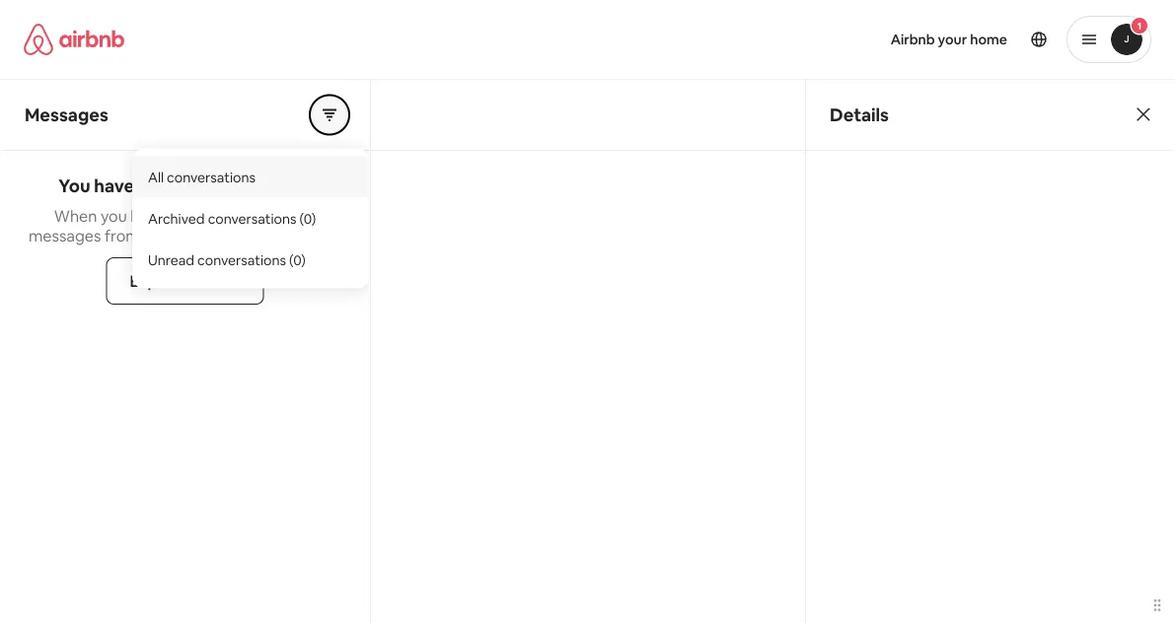 Task type: describe. For each thing, give the bounding box(es) containing it.
you have no unread messages when you book a trip or experience, messages from your host will show up here.
[[29, 175, 342, 246]]

all conversations
[[148, 168, 256, 186]]

all
[[148, 168, 164, 186]]

when
[[54, 206, 97, 226]]

archived conversations (0)
[[148, 210, 316, 227]]

airbnb your home
[[891, 31, 1008, 48]]

unread
[[163, 175, 223, 198]]

from
[[105, 226, 140, 246]]

details
[[830, 103, 889, 126]]

no
[[138, 175, 160, 198]]

will
[[215, 226, 238, 246]]

a
[[171, 206, 180, 226]]

explore airbnb
[[130, 271, 240, 291]]

filter conversations. current filter: all conversations image
[[322, 107, 338, 123]]

archived
[[148, 210, 205, 227]]

have
[[94, 175, 134, 198]]

your inside "link"
[[938, 31, 967, 48]]

your inside you have no unread messages when you book a trip or experience, messages from your host will show up here.
[[143, 226, 176, 246]]



Task type: locate. For each thing, give the bounding box(es) containing it.
airbnb
[[891, 31, 935, 48], [189, 271, 240, 291]]

or
[[212, 206, 228, 226]]

1 vertical spatial your
[[143, 226, 176, 246]]

1 vertical spatial airbnb
[[189, 271, 240, 291]]

1 horizontal spatial messages
[[227, 175, 312, 198]]

messages
[[227, 175, 312, 198], [29, 226, 101, 246]]

experience,
[[231, 206, 316, 226]]

home
[[970, 31, 1008, 48]]

airbnb inside airbnb your home "link"
[[891, 31, 935, 48]]

you
[[59, 175, 90, 198]]

(0) down up
[[289, 251, 306, 269]]

your up the unread
[[143, 226, 176, 246]]

1 vertical spatial messages
[[29, 226, 101, 246]]

messages
[[25, 103, 108, 126]]

show
[[241, 226, 280, 246]]

you
[[101, 206, 127, 226]]

group
[[310, 95, 349, 135]]

1 horizontal spatial your
[[938, 31, 967, 48]]

0 vertical spatial conversations
[[167, 168, 256, 186]]

explore
[[130, 271, 186, 291]]

here.
[[305, 226, 342, 246]]

explore airbnb link
[[106, 258, 264, 305]]

all conversations button
[[132, 156, 369, 198]]

conversations for all
[[167, 168, 256, 186]]

(0) right show
[[300, 210, 316, 227]]

1
[[1138, 19, 1142, 32]]

group inside messaging page main contents 'element'
[[310, 95, 349, 135]]

2 vertical spatial conversations
[[198, 251, 286, 269]]

1 button
[[1067, 16, 1152, 63]]

messages down 'you'
[[29, 226, 101, 246]]

0 vertical spatial your
[[938, 31, 967, 48]]

messages up experience,
[[227, 175, 312, 198]]

book
[[131, 206, 168, 226]]

0 vertical spatial airbnb
[[891, 31, 935, 48]]

airbnb down unread conversations (0)
[[189, 271, 240, 291]]

profile element
[[611, 0, 1152, 79]]

messaging page main contents element
[[0, 79, 1175, 624]]

1 horizontal spatial airbnb
[[891, 31, 935, 48]]

airbnb inside explore airbnb link
[[189, 271, 240, 291]]

1 vertical spatial (0)
[[289, 251, 306, 269]]

0 vertical spatial messages
[[227, 175, 312, 198]]

conversations
[[167, 168, 256, 186], [208, 210, 296, 227], [198, 251, 286, 269]]

airbnb your home link
[[879, 19, 1020, 60]]

(0) for unread conversations (0)
[[289, 251, 306, 269]]

up
[[283, 226, 302, 246]]

(0)
[[300, 210, 316, 227], [289, 251, 306, 269]]

your
[[938, 31, 967, 48], [143, 226, 176, 246]]

unread
[[148, 251, 194, 269]]

host
[[179, 226, 211, 246]]

0 horizontal spatial messages
[[29, 226, 101, 246]]

1 vertical spatial conversations
[[208, 210, 296, 227]]

(0) for archived conversations (0)
[[300, 210, 316, 227]]

your left 'home'
[[938, 31, 967, 48]]

0 horizontal spatial airbnb
[[189, 271, 240, 291]]

0 horizontal spatial your
[[143, 226, 176, 246]]

conversations for unread
[[198, 251, 286, 269]]

conversations inside button
[[167, 168, 256, 186]]

trip
[[183, 206, 209, 226]]

unread conversations (0)
[[148, 251, 306, 269]]

conversations for archived
[[208, 210, 296, 227]]

airbnb left 'home'
[[891, 31, 935, 48]]

0 vertical spatial (0)
[[300, 210, 316, 227]]



Task type: vqa. For each thing, say whether or not it's contained in the screenshot.
the Valle
no



